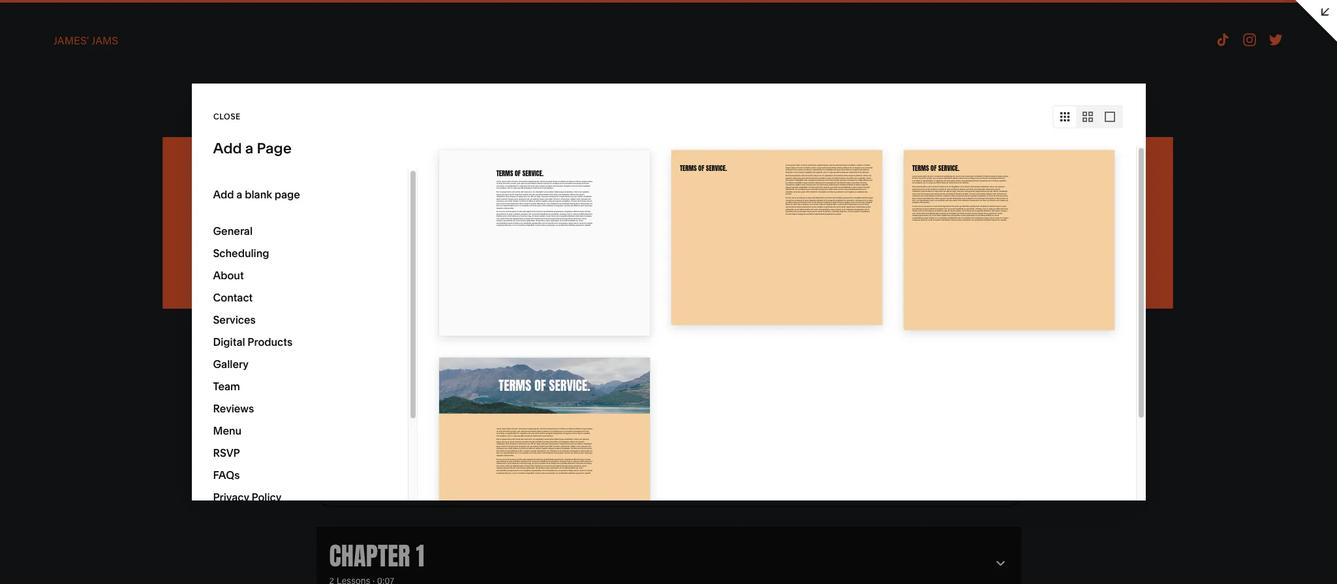 Task type: vqa. For each thing, say whether or not it's contained in the screenshot.
Introduction
no



Task type: locate. For each thing, give the bounding box(es) containing it.
but
[[111, 233, 123, 243]]

they
[[125, 233, 141, 243]]

pages
[[46, 223, 69, 232]]

discover
[[22, 254, 53, 264]]

are
[[71, 223, 83, 232]]

the
[[30, 243, 42, 253]]

add a new page to the "not linked" navigation group image
[[160, 194, 174, 208]]

these pages are public unless they're disabled or password-protected, but they don't appear in the navigation. search engines can also discover them.
[[22, 223, 195, 264]]

search
[[86, 243, 112, 253]]

or
[[22, 233, 29, 243]]



Task type: describe. For each thing, give the bounding box(es) containing it.
also
[[161, 243, 176, 253]]

don't
[[143, 233, 161, 243]]

unless
[[110, 223, 134, 232]]

navigation.
[[44, 243, 84, 253]]

they're
[[136, 223, 161, 232]]

appear
[[163, 233, 190, 243]]

these
[[22, 223, 44, 232]]

them.
[[55, 254, 76, 264]]

engines
[[114, 243, 144, 253]]

password-
[[31, 233, 70, 243]]

protected,
[[70, 233, 109, 243]]

public
[[85, 223, 108, 232]]

disabled
[[163, 223, 195, 232]]

can
[[145, 243, 159, 253]]

in
[[22, 243, 28, 253]]



